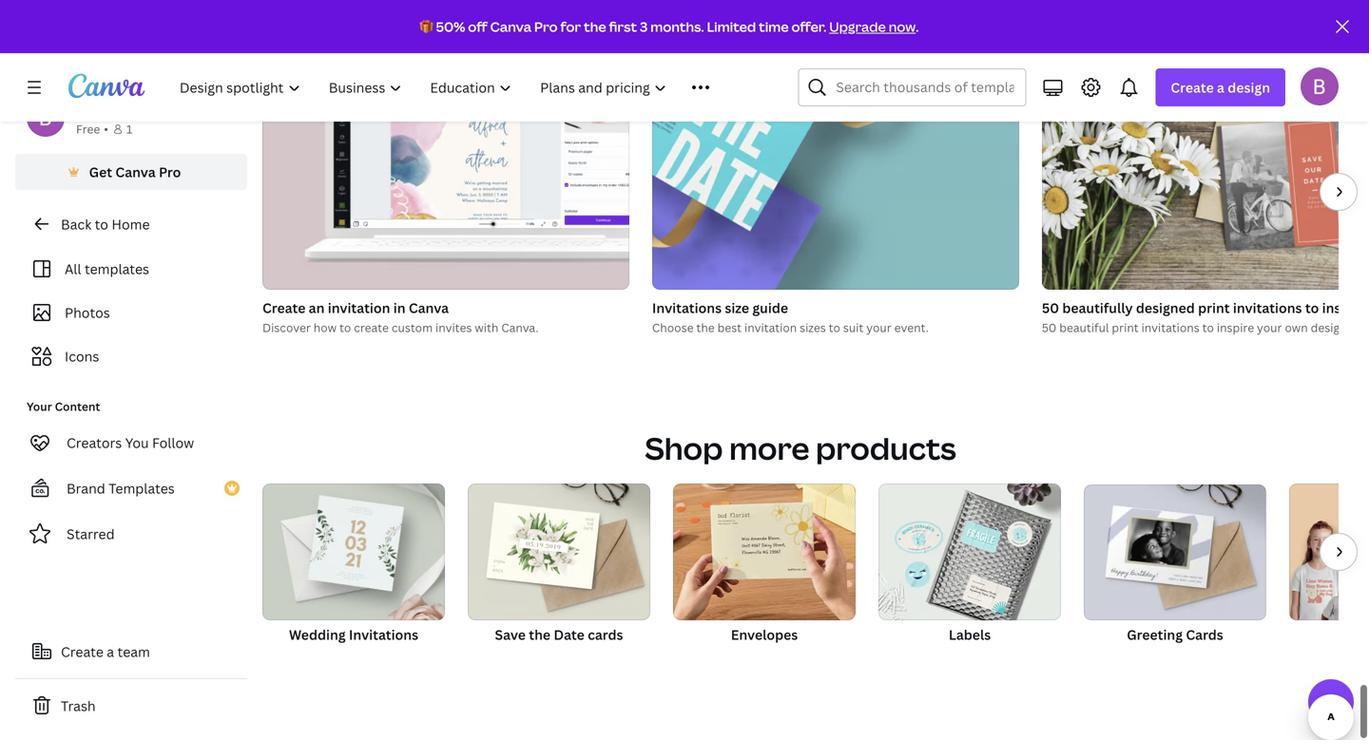 Task type: describe. For each thing, give the bounding box(es) containing it.
🎁
[[420, 18, 433, 36]]

all templates
[[65, 260, 149, 278]]

create an invitation in canva discover how to create custom invites with canva.
[[262, 299, 539, 336]]

brand
[[67, 480, 105, 498]]

labels link
[[879, 484, 1061, 665]]

0 horizontal spatial print
[[1112, 320, 1139, 336]]

choose
[[652, 320, 694, 336]]

with
[[475, 320, 499, 336]]

50 beautifully designed print invitations to inspire link
[[1042, 297, 1369, 318]]

save the date cards image
[[468, 484, 650, 621]]

brand templates link
[[15, 470, 247, 508]]

templates
[[85, 260, 149, 278]]

content
[[55, 399, 100, 414]]

create an invitation in canva image
[[262, 46, 629, 290]]

for
[[560, 18, 581, 36]]

invitations inside invitations size guide choose the best invitation sizes to suit your event.
[[652, 299, 722, 317]]

get
[[89, 163, 112, 181]]

envelopes link
[[673, 484, 856, 665]]

your
[[27, 399, 52, 414]]

limited
[[707, 18, 756, 36]]

offer.
[[792, 18, 827, 36]]

create
[[354, 320, 389, 336]]

size
[[725, 299, 749, 317]]

a for team
[[107, 643, 114, 661]]

invitation inside 'create an invitation in canva discover how to create custom invites with canva.'
[[328, 299, 390, 317]]

trash
[[61, 697, 96, 715]]

1 horizontal spatial print
[[1198, 299, 1230, 317]]

labels
[[949, 626, 991, 644]]

envelopes image
[[673, 484, 856, 621]]

create a design
[[1171, 78, 1270, 97]]

canva inside button
[[115, 163, 156, 181]]

how
[[314, 320, 337, 336]]

in
[[393, 299, 406, 317]]

you
[[125, 434, 149, 452]]

canva.
[[501, 320, 539, 336]]

free •
[[76, 121, 108, 137]]

greeting cards image
[[1084, 485, 1267, 621]]

1 horizontal spatial pro
[[534, 18, 558, 36]]

follow
[[152, 434, 194, 452]]

get canva pro button
[[15, 154, 247, 190]]

create a team button
[[15, 633, 247, 671]]

back to home link
[[15, 205, 247, 243]]

.
[[916, 18, 919, 36]]

templates
[[109, 480, 175, 498]]

all
[[65, 260, 81, 278]]

1 vertical spatial invitations
[[349, 626, 418, 644]]

beautifully
[[1062, 299, 1133, 317]]

back
[[61, 215, 91, 233]]

upgrade
[[829, 18, 886, 36]]

cards
[[588, 626, 623, 644]]

creators you follow link
[[15, 424, 247, 462]]

create a team
[[61, 643, 150, 661]]

save the date cards
[[495, 626, 623, 644]]

50%
[[436, 18, 465, 36]]

0 vertical spatial canva
[[490, 18, 532, 36]]

upgrade now button
[[829, 18, 916, 36]]

save the date cards link
[[468, 484, 650, 665]]

now
[[889, 18, 916, 36]]

to down 50 beautifully designed print invitations to inspire link
[[1203, 320, 1214, 336]]

free
[[76, 121, 100, 137]]

2 50 from the top
[[1042, 320, 1057, 336]]

invites
[[436, 320, 472, 336]]

discover
[[262, 320, 311, 336]]

a for design
[[1217, 78, 1225, 97]]

wedding invitations
[[289, 626, 418, 644]]

starred
[[67, 525, 115, 543]]

50 beautifully designed print invitations to inspire  50 beautiful print invitations to inspire your own designs.
[[1042, 299, 1369, 336]]

wedding invitations link
[[262, 484, 445, 665]]

1
[[126, 121, 132, 137]]

create for create a design
[[1171, 78, 1214, 97]]

save
[[495, 626, 526, 644]]

first
[[609, 18, 637, 36]]

your inside 50 beautifully designed print invitations to inspire  50 beautiful print invitations to inspire your own designs.
[[1257, 320, 1282, 336]]

greeting cards link
[[1084, 484, 1267, 665]]

your content
[[27, 399, 100, 414]]



Task type: vqa. For each thing, say whether or not it's contained in the screenshot.
2nd 50 from the bottom of the "50 beautifully designed print invitations to inspire  50 beautiful print invitations to inspire your own designs."
yes



Task type: locate. For each thing, give the bounding box(es) containing it.
invitations
[[652, 299, 722, 317], [349, 626, 418, 644]]

creators
[[67, 434, 122, 452]]

1 horizontal spatial the
[[584, 18, 606, 36]]

2 horizontal spatial create
[[1171, 78, 1214, 97]]

pro left "for"
[[534, 18, 558, 36]]

photos
[[65, 304, 110, 322]]

1 horizontal spatial canva
[[409, 299, 449, 317]]

0 vertical spatial inspire
[[1322, 299, 1367, 317]]

invitation
[[328, 299, 390, 317], [745, 320, 797, 336]]

2 horizontal spatial the
[[696, 320, 715, 336]]

envelopes
[[731, 626, 798, 644]]

all templates link
[[27, 251, 236, 287]]

the inside invitations size guide choose the best invitation sizes to suit your event.
[[696, 320, 715, 336]]

brand templates
[[67, 480, 175, 498]]

an
[[309, 299, 325, 317]]

0 horizontal spatial canva
[[115, 163, 156, 181]]

0 vertical spatial invitations
[[1233, 299, 1302, 317]]

invitations down designed
[[1142, 320, 1200, 336]]

pro up back to home link
[[159, 163, 181, 181]]

2 vertical spatial the
[[529, 626, 551, 644]]

guide
[[752, 299, 788, 317]]

off
[[468, 18, 487, 36]]

date
[[554, 626, 585, 644]]

months.
[[651, 18, 704, 36]]

greeting cards
[[1127, 626, 1224, 644]]

to up the own at the right top of the page
[[1305, 299, 1319, 317]]

create left the team
[[61, 643, 104, 661]]

0 vertical spatial print
[[1198, 299, 1230, 317]]

bob builder image
[[1301, 67, 1339, 105]]

invitations size guide link
[[652, 297, 1019, 318]]

to right the how
[[339, 320, 351, 336]]

invitations up choose
[[652, 299, 722, 317]]

more
[[729, 428, 810, 469]]

starred link
[[15, 515, 247, 553]]

to
[[95, 215, 108, 233], [1305, 299, 1319, 317], [339, 320, 351, 336], [829, 320, 840, 336], [1203, 320, 1214, 336]]

print down beautifully
[[1112, 320, 1139, 336]]

design
[[1228, 78, 1270, 97]]

canva right get
[[115, 163, 156, 181]]

suit
[[843, 320, 864, 336]]

invitations size guide choose the best invitation sizes to suit your event.
[[652, 299, 929, 336]]

your
[[866, 320, 892, 336], [1257, 320, 1282, 336]]

create up discover
[[262, 299, 306, 317]]

time
[[759, 18, 789, 36]]

get canva pro
[[89, 163, 181, 181]]

photos link
[[27, 295, 236, 331]]

icons link
[[27, 338, 236, 374]]

invitation down "guide" at the right of the page
[[745, 320, 797, 336]]

canva inside 'create an invitation in canva discover how to create custom invites with canva.'
[[409, 299, 449, 317]]

invitation inside invitations size guide choose the best invitation sizes to suit your event.
[[745, 320, 797, 336]]

to left suit
[[829, 320, 840, 336]]

0 horizontal spatial invitations
[[349, 626, 418, 644]]

your left the own at the right top of the page
[[1257, 320, 1282, 336]]

1 vertical spatial a
[[107, 643, 114, 661]]

creators you follow
[[67, 434, 194, 452]]

team
[[117, 643, 150, 661]]

to inside invitations size guide choose the best invitation sizes to suit your event.
[[829, 320, 840, 336]]

🎁 50% off canva pro for the first 3 months. limited time offer. upgrade now .
[[420, 18, 919, 36]]

print right designed
[[1198, 299, 1230, 317]]

2 vertical spatial canva
[[409, 299, 449, 317]]

labels image
[[879, 484, 1061, 621]]

1 vertical spatial print
[[1112, 320, 1139, 336]]

a inside dropdown button
[[1217, 78, 1225, 97]]

create
[[1171, 78, 1214, 97], [262, 299, 306, 317], [61, 643, 104, 661]]

50 left beautifully
[[1042, 299, 1059, 317]]

1 horizontal spatial invitation
[[745, 320, 797, 336]]

back to home
[[61, 215, 150, 233]]

products
[[816, 428, 956, 469]]

inspire
[[1322, 299, 1367, 317], [1217, 320, 1254, 336]]

invitations right wedding
[[349, 626, 418, 644]]

create inside 'create an invitation in canva discover how to create custom invites with canva.'
[[262, 299, 306, 317]]

a left the team
[[107, 643, 114, 661]]

1 vertical spatial invitation
[[745, 320, 797, 336]]

1 your from the left
[[866, 320, 892, 336]]

1 horizontal spatial inspire
[[1322, 299, 1367, 317]]

the
[[584, 18, 606, 36], [696, 320, 715, 336], [529, 626, 551, 644]]

invitations up the own at the right top of the page
[[1233, 299, 1302, 317]]

create a design button
[[1156, 68, 1286, 106]]

shop
[[645, 428, 723, 469]]

0 horizontal spatial create
[[61, 643, 104, 661]]

1 vertical spatial inspire
[[1217, 320, 1254, 336]]

create for create an invitation in canva discover how to create custom invites with canva.
[[262, 299, 306, 317]]

50 beautifully designed print invitations to inspire you image
[[1042, 46, 1369, 290]]

canva right off
[[490, 18, 532, 36]]

0 horizontal spatial your
[[866, 320, 892, 336]]

designs.
[[1311, 320, 1355, 336]]

custom
[[392, 320, 433, 336]]

icons
[[65, 347, 99, 365]]

your right suit
[[866, 320, 892, 336]]

1 vertical spatial pro
[[159, 163, 181, 181]]

None search field
[[798, 68, 1026, 106]]

1 vertical spatial 50
[[1042, 320, 1057, 336]]

0 horizontal spatial invitation
[[328, 299, 390, 317]]

home
[[112, 215, 150, 233]]

top level navigation element
[[167, 68, 752, 106], [167, 68, 752, 106]]

1 vertical spatial invitations
[[1142, 320, 1200, 336]]

create left design
[[1171, 78, 1214, 97]]

the left date
[[529, 626, 551, 644]]

create for create a team
[[61, 643, 104, 661]]

to right back
[[95, 215, 108, 233]]

Search search field
[[836, 69, 1014, 106]]

t shirts image
[[1289, 484, 1369, 621]]

0 vertical spatial invitations
[[652, 299, 722, 317]]

best
[[718, 320, 742, 336]]

beautiful
[[1060, 320, 1109, 336]]

0 horizontal spatial inspire
[[1217, 320, 1254, 336]]

event.
[[894, 320, 929, 336]]

invitations
[[1233, 299, 1302, 317], [1142, 320, 1200, 336]]

2 horizontal spatial canva
[[490, 18, 532, 36]]

a left design
[[1217, 78, 1225, 97]]

0 vertical spatial 50
[[1042, 299, 1059, 317]]

0 horizontal spatial invitations
[[1142, 320, 1200, 336]]

1 horizontal spatial create
[[262, 299, 306, 317]]

1 vertical spatial canva
[[115, 163, 156, 181]]

a inside button
[[107, 643, 114, 661]]

canva up custom
[[409, 299, 449, 317]]

pro
[[534, 18, 558, 36], [159, 163, 181, 181]]

2 vertical spatial create
[[61, 643, 104, 661]]

0 vertical spatial create
[[1171, 78, 1214, 97]]

0 horizontal spatial pro
[[159, 163, 181, 181]]

designed
[[1136, 299, 1195, 317]]

50 left beautiful
[[1042, 320, 1057, 336]]

cards
[[1186, 626, 1224, 644]]

wedding
[[289, 626, 346, 644]]

0 vertical spatial pro
[[534, 18, 558, 36]]

create inside dropdown button
[[1171, 78, 1214, 97]]

1 50 from the top
[[1042, 299, 1059, 317]]

0 horizontal spatial the
[[529, 626, 551, 644]]

canva
[[490, 18, 532, 36], [115, 163, 156, 181], [409, 299, 449, 317]]

0 vertical spatial the
[[584, 18, 606, 36]]

inspire up designs. on the top of page
[[1322, 299, 1367, 317]]

1 vertical spatial create
[[262, 299, 306, 317]]

•
[[104, 121, 108, 137]]

invitation up create
[[328, 299, 390, 317]]

pro inside button
[[159, 163, 181, 181]]

0 horizontal spatial a
[[107, 643, 114, 661]]

1 vertical spatial the
[[696, 320, 715, 336]]

invitations size guide image
[[652, 46, 1019, 290]]

1 horizontal spatial invitations
[[1233, 299, 1302, 317]]

sizes
[[800, 320, 826, 336]]

trash link
[[15, 687, 247, 725]]

the right "for"
[[584, 18, 606, 36]]

0 vertical spatial a
[[1217, 78, 1225, 97]]

2 your from the left
[[1257, 320, 1282, 336]]

own
[[1285, 320, 1308, 336]]

create an invitation in canva link
[[262, 297, 629, 318]]

shop more products
[[645, 428, 956, 469]]

create inside button
[[61, 643, 104, 661]]

1 horizontal spatial your
[[1257, 320, 1282, 336]]

1 horizontal spatial invitations
[[652, 299, 722, 317]]

0 vertical spatial invitation
[[328, 299, 390, 317]]

1 horizontal spatial a
[[1217, 78, 1225, 97]]

inspire down 50 beautifully designed print invitations to inspire link
[[1217, 320, 1254, 336]]

wedding invitations image
[[262, 484, 445, 621]]

to inside 'create an invitation in canva discover how to create custom invites with canva.'
[[339, 320, 351, 336]]

your inside invitations size guide choose the best invitation sizes to suit your event.
[[866, 320, 892, 336]]

the left best
[[696, 320, 715, 336]]



